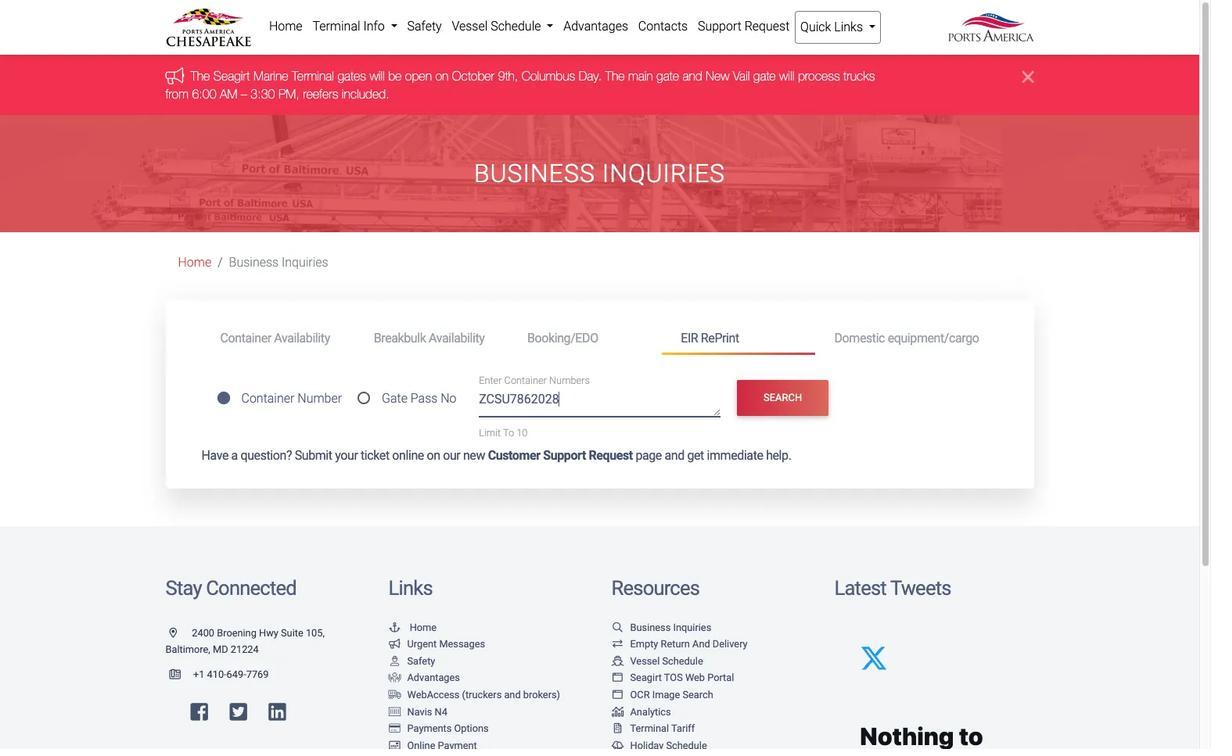 Task type: describe. For each thing, give the bounding box(es) containing it.
1 vertical spatial inquiries
[[282, 255, 328, 270]]

eir
[[681, 331, 698, 346]]

availability for breakbulk availability
[[429, 331, 485, 346]]

latest
[[835, 577, 887, 600]]

terminal info link
[[308, 11, 402, 42]]

terminal for terminal info
[[313, 19, 360, 34]]

quick links link
[[795, 11, 882, 44]]

1 will from the left
[[370, 69, 385, 83]]

pass
[[411, 391, 438, 406]]

browser image for ocr
[[612, 691, 624, 701]]

new
[[463, 448, 485, 463]]

booking/edo
[[527, 331, 599, 346]]

gate pass no
[[382, 391, 457, 406]]

marine
[[254, 69, 289, 83]]

navis n4 link
[[389, 706, 448, 718]]

user hard hat image
[[389, 657, 401, 667]]

question?
[[241, 448, 292, 463]]

safety inside safety link
[[407, 19, 442, 34]]

2 will from the left
[[780, 69, 795, 83]]

online
[[392, 448, 424, 463]]

vail
[[733, 69, 750, 83]]

webaccess (truckers and brokers) link
[[389, 690, 560, 701]]

search button
[[737, 380, 829, 417]]

container number
[[241, 391, 342, 406]]

the seagirt marine terminal gates will be open on october 9th, columbus day. the main gate and new vail gate will process trucks from 6:00 am – 3:30 pm, reefers included.
[[166, 69, 875, 101]]

messages
[[439, 639, 485, 651]]

empty
[[630, 639, 659, 651]]

urgent messages link
[[389, 639, 485, 651]]

open
[[405, 69, 432, 83]]

home link for terminal info link
[[264, 11, 308, 42]]

breakbulk
[[374, 331, 426, 346]]

0 vertical spatial vessel schedule link
[[447, 11, 559, 42]]

105,
[[306, 627, 325, 639]]

analytics link
[[612, 706, 671, 718]]

domestic equipment/cargo
[[835, 331, 979, 346]]

tariff
[[672, 723, 695, 735]]

container availability link
[[202, 324, 355, 353]]

main
[[628, 69, 653, 83]]

new
[[706, 69, 730, 83]]

resources
[[612, 577, 700, 600]]

0 horizontal spatial links
[[389, 577, 433, 600]]

1 vertical spatial schedule
[[662, 656, 703, 667]]

quick
[[801, 20, 831, 34]]

numbers
[[549, 375, 590, 387]]

phone office image
[[169, 671, 193, 681]]

1 vertical spatial vessel schedule link
[[612, 656, 703, 667]]

suite
[[281, 627, 303, 639]]

customer support request link
[[488, 448, 633, 463]]

search inside 'button'
[[764, 392, 802, 404]]

terminal tariff
[[630, 723, 695, 735]]

bullhorn image
[[389, 640, 401, 650]]

facebook square image
[[191, 703, 208, 723]]

the seagirt marine terminal gates will be open on october 9th, columbus day. the main gate and new vail gate will process trucks from 6:00 am – 3:30 pm, reefers included. alert
[[0, 55, 1200, 115]]

6:00
[[192, 87, 216, 101]]

0 vertical spatial inquiries
[[602, 159, 726, 189]]

9th,
[[498, 69, 518, 83]]

home link for urgent messages link on the bottom of the page
[[389, 622, 437, 634]]

domestic
[[835, 331, 885, 346]]

terminal info
[[313, 19, 388, 34]]

enter
[[479, 375, 502, 387]]

return
[[661, 639, 690, 651]]

columbus
[[522, 69, 575, 83]]

web
[[686, 673, 705, 684]]

1 gate from the left
[[657, 69, 679, 83]]

0 vertical spatial business inquiries
[[474, 159, 726, 189]]

webaccess
[[407, 690, 460, 701]]

0 vertical spatial advantages link
[[559, 11, 633, 42]]

ocr image search link
[[612, 690, 714, 701]]

process
[[798, 69, 840, 83]]

1 vertical spatial business inquiries
[[229, 255, 328, 270]]

container for container number
[[241, 391, 295, 406]]

0 vertical spatial business
[[474, 159, 595, 189]]

support request
[[698, 19, 790, 34]]

delivery
[[713, 639, 748, 651]]

2 the from the left
[[605, 69, 625, 83]]

0 vertical spatial schedule
[[491, 19, 541, 34]]

eir reprint link
[[662, 324, 816, 355]]

payments options link
[[389, 723, 489, 735]]

from
[[166, 87, 189, 101]]

your
[[335, 448, 358, 463]]

truck container image
[[389, 691, 401, 701]]

business inquiries link
[[612, 622, 712, 634]]

contacts
[[638, 19, 688, 34]]

number
[[298, 391, 342, 406]]

home for the home link for terminal info link
[[269, 19, 303, 34]]

customer
[[488, 448, 541, 463]]

1 vertical spatial container
[[505, 375, 547, 387]]

stay
[[166, 577, 202, 600]]

eir reprint
[[681, 331, 739, 346]]

0 horizontal spatial support
[[543, 448, 586, 463]]

2 gate from the left
[[754, 69, 776, 83]]

stay connected
[[166, 577, 297, 600]]

close image
[[1023, 68, 1034, 86]]

help.
[[766, 448, 792, 463]]

seagirt tos web portal link
[[612, 673, 734, 684]]

21224
[[231, 644, 259, 656]]

terminal tariff link
[[612, 723, 695, 735]]

0 vertical spatial vessel schedule
[[452, 19, 544, 34]]

to
[[503, 427, 514, 439]]

exchange image
[[612, 640, 624, 650]]

2 vertical spatial and
[[504, 690, 521, 701]]

3:30
[[251, 87, 275, 101]]

no
[[441, 391, 457, 406]]

support request link
[[693, 11, 795, 42]]

reefers
[[303, 87, 338, 101]]



Task type: locate. For each thing, give the bounding box(es) containing it.
a
[[231, 448, 238, 463]]

1 vertical spatial advantages
[[407, 673, 460, 684]]

breakbulk availability
[[374, 331, 485, 346]]

and left brokers)
[[504, 690, 521, 701]]

the up 6:00
[[191, 69, 210, 83]]

0 horizontal spatial business
[[229, 255, 279, 270]]

0 horizontal spatial vessel
[[452, 19, 488, 34]]

1 browser image from the top
[[612, 674, 624, 684]]

0 horizontal spatial the
[[191, 69, 210, 83]]

1 horizontal spatial business
[[474, 159, 595, 189]]

empty return and delivery
[[630, 639, 748, 651]]

1 vertical spatial links
[[389, 577, 433, 600]]

2 vertical spatial business
[[630, 622, 671, 634]]

1 horizontal spatial schedule
[[662, 656, 703, 667]]

2 horizontal spatial home link
[[389, 622, 437, 634]]

vessel schedule link up 9th,
[[447, 11, 559, 42]]

2 safety from the top
[[407, 656, 435, 667]]

payments options
[[407, 723, 489, 735]]

0 vertical spatial browser image
[[612, 674, 624, 684]]

0 vertical spatial on
[[435, 69, 449, 83]]

schedule up the seagirt tos web portal at the bottom right
[[662, 656, 703, 667]]

will left the be
[[370, 69, 385, 83]]

the right day.
[[605, 69, 625, 83]]

2 horizontal spatial business
[[630, 622, 671, 634]]

safety down urgent
[[407, 656, 435, 667]]

2 vertical spatial business inquiries
[[630, 622, 712, 634]]

1 vertical spatial safety link
[[389, 656, 435, 667]]

1 vertical spatial on
[[427, 448, 440, 463]]

credit card front image
[[389, 742, 401, 750]]

request left page
[[589, 448, 633, 463]]

ticket
[[361, 448, 390, 463]]

1 horizontal spatial the
[[605, 69, 625, 83]]

terminal down analytics
[[630, 723, 669, 735]]

on left "our"
[[427, 448, 440, 463]]

submit
[[295, 448, 332, 463]]

0 horizontal spatial request
[[589, 448, 633, 463]]

0 vertical spatial and
[[683, 69, 703, 83]]

and
[[683, 69, 703, 83], [665, 448, 685, 463], [504, 690, 521, 701]]

terminal up reefers
[[292, 69, 334, 83]]

1 vertical spatial advantages link
[[389, 673, 460, 684]]

bells image
[[612, 742, 624, 750]]

1 vertical spatial search
[[683, 690, 714, 701]]

container for container availability
[[220, 331, 271, 346]]

will left process
[[780, 69, 795, 83]]

gate right main
[[657, 69, 679, 83]]

on inside the seagirt marine terminal gates will be open on october 9th, columbus day. the main gate and new vail gate will process trucks from 6:00 am – 3:30 pm, reefers included.
[[435, 69, 449, 83]]

tos
[[664, 673, 683, 684]]

broening
[[217, 627, 257, 639]]

browser image down ship "icon"
[[612, 674, 624, 684]]

ship image
[[612, 657, 624, 667]]

1 the from the left
[[191, 69, 210, 83]]

urgent messages
[[407, 639, 485, 651]]

linkedin image
[[269, 703, 286, 723]]

1 vertical spatial and
[[665, 448, 685, 463]]

0 vertical spatial safety link
[[402, 11, 447, 42]]

1 vertical spatial home link
[[178, 255, 212, 270]]

schedule
[[491, 19, 541, 34], [662, 656, 703, 667]]

649-
[[227, 669, 246, 681]]

container right enter
[[505, 375, 547, 387]]

1 safety from the top
[[407, 19, 442, 34]]

search up help.
[[764, 392, 802, 404]]

have a question? submit your ticket online on our new customer support request page and get immediate help.
[[202, 448, 792, 463]]

advantages up day.
[[564, 19, 628, 34]]

tweets
[[891, 577, 951, 600]]

2 vertical spatial terminal
[[630, 723, 669, 735]]

1 vertical spatial browser image
[[612, 691, 624, 701]]

0 horizontal spatial schedule
[[491, 19, 541, 34]]

support up new
[[698, 19, 742, 34]]

n4
[[435, 706, 448, 718]]

2400 broening hwy suite 105, baltimore, md 21224 link
[[166, 627, 325, 656]]

safety link
[[402, 11, 447, 42], [389, 656, 435, 667]]

seagirt tos web portal
[[630, 673, 734, 684]]

credit card image
[[389, 725, 401, 735]]

webaccess (truckers and brokers)
[[407, 690, 560, 701]]

browser image
[[612, 674, 624, 684], [612, 691, 624, 701]]

hand receiving image
[[389, 674, 401, 684]]

navis n4
[[407, 706, 448, 718]]

vessel schedule up 9th,
[[452, 19, 544, 34]]

1 horizontal spatial will
[[780, 69, 795, 83]]

0 vertical spatial search
[[764, 392, 802, 404]]

browser image up analytics image
[[612, 691, 624, 701]]

contacts link
[[633, 11, 693, 42]]

bullhorn image
[[166, 67, 191, 84]]

quick links
[[801, 20, 866, 34]]

advantages link
[[559, 11, 633, 42], [389, 673, 460, 684]]

immediate
[[707, 448, 764, 463]]

map marker alt image
[[169, 629, 189, 639]]

terminal inside the seagirt marine terminal gates will be open on october 9th, columbus day. the main gate and new vail gate will process trucks from 6:00 am – 3:30 pm, reefers included.
[[292, 69, 334, 83]]

home for the left the home link
[[178, 255, 212, 270]]

schedule up 9th,
[[491, 19, 541, 34]]

have
[[202, 448, 229, 463]]

breakbulk availability link
[[355, 324, 509, 353]]

0 vertical spatial home link
[[264, 11, 308, 42]]

connected
[[206, 577, 297, 600]]

1 vertical spatial support
[[543, 448, 586, 463]]

vessel down empty
[[630, 656, 660, 667]]

hwy
[[259, 627, 279, 639]]

links up anchor icon on the left bottom of page
[[389, 577, 433, 600]]

1 vertical spatial vessel
[[630, 656, 660, 667]]

1 horizontal spatial request
[[745, 19, 790, 34]]

availability up enter
[[429, 331, 485, 346]]

safety link for terminal info link
[[402, 11, 447, 42]]

vessel schedule link down empty
[[612, 656, 703, 667]]

the
[[191, 69, 210, 83], [605, 69, 625, 83]]

request left quick
[[745, 19, 790, 34]]

container left number
[[241, 391, 295, 406]]

the seagirt marine terminal gates will be open on october 9th, columbus day. the main gate and new vail gate will process trucks from 6:00 am – 3:30 pm, reefers included. link
[[166, 69, 875, 101]]

get
[[687, 448, 704, 463]]

Enter Container Numbers text field
[[479, 390, 721, 417]]

browser image inside seagirt tos web portal link
[[612, 674, 624, 684]]

2 vertical spatial container
[[241, 391, 295, 406]]

twitter square image
[[230, 703, 247, 723]]

analytics image
[[612, 708, 624, 718]]

domestic equipment/cargo link
[[816, 324, 998, 353]]

0 horizontal spatial advantages
[[407, 673, 460, 684]]

+1
[[193, 669, 205, 681]]

1 vertical spatial request
[[589, 448, 633, 463]]

+1 410-649-7769
[[193, 669, 269, 681]]

seagirt inside the seagirt marine terminal gates will be open on october 9th, columbus day. the main gate and new vail gate will process trucks from 6:00 am – 3:30 pm, reefers included.
[[214, 69, 250, 83]]

safety up open
[[407, 19, 442, 34]]

vessel
[[452, 19, 488, 34], [630, 656, 660, 667]]

and left new
[[683, 69, 703, 83]]

empty return and delivery link
[[612, 639, 748, 651]]

container storage image
[[389, 708, 401, 718]]

analytics
[[630, 706, 671, 718]]

safety link down urgent
[[389, 656, 435, 667]]

advantages up webaccess
[[407, 673, 460, 684]]

2 browser image from the top
[[612, 691, 624, 701]]

container up container number
[[220, 331, 271, 346]]

vessel schedule up seagirt tos web portal link on the right bottom of page
[[630, 656, 703, 667]]

0 vertical spatial container
[[220, 331, 271, 346]]

0 horizontal spatial vessel schedule
[[452, 19, 544, 34]]

1 horizontal spatial vessel schedule
[[630, 656, 703, 667]]

advantages link up day.
[[559, 11, 633, 42]]

0 horizontal spatial advantages link
[[389, 673, 460, 684]]

0 horizontal spatial home link
[[178, 255, 212, 270]]

am
[[220, 87, 237, 101]]

1 horizontal spatial links
[[835, 20, 863, 34]]

terminal left info
[[313, 19, 360, 34]]

1 horizontal spatial vessel
[[630, 656, 660, 667]]

search down 'web'
[[683, 690, 714, 701]]

1 vertical spatial home
[[178, 255, 212, 270]]

0 vertical spatial safety
[[407, 19, 442, 34]]

1 horizontal spatial home link
[[264, 11, 308, 42]]

and
[[693, 639, 710, 651]]

2 vertical spatial inquiries
[[673, 622, 712, 634]]

links
[[835, 20, 863, 34], [389, 577, 433, 600]]

limit to 10
[[479, 427, 528, 439]]

2 vertical spatial home
[[410, 622, 437, 634]]

0 vertical spatial advantages
[[564, 19, 628, 34]]

search image
[[612, 623, 624, 634]]

page
[[636, 448, 662, 463]]

browser image inside ocr image search "link"
[[612, 691, 624, 701]]

0 horizontal spatial vessel schedule link
[[447, 11, 559, 42]]

day.
[[579, 69, 602, 83]]

and inside the seagirt marine terminal gates will be open on october 9th, columbus day. the main gate and new vail gate will process trucks from 6:00 am – 3:30 pm, reefers included.
[[683, 69, 703, 83]]

2400 broening hwy suite 105, baltimore, md 21224
[[166, 627, 325, 656]]

and left get in the right of the page
[[665, 448, 685, 463]]

0 horizontal spatial will
[[370, 69, 385, 83]]

advantages link up webaccess
[[389, 673, 460, 684]]

baltimore,
[[166, 644, 210, 656]]

availability for container availability
[[274, 331, 330, 346]]

2 vertical spatial home link
[[389, 622, 437, 634]]

support right customer
[[543, 448, 586, 463]]

anchor image
[[389, 623, 401, 634]]

support
[[698, 19, 742, 34], [543, 448, 586, 463]]

equipment/cargo
[[888, 331, 979, 346]]

1 horizontal spatial seagirt
[[630, 673, 662, 684]]

links inside quick links link
[[835, 20, 863, 34]]

latest tweets
[[835, 577, 951, 600]]

be
[[388, 69, 402, 83]]

links right quick
[[835, 20, 863, 34]]

1 horizontal spatial gate
[[754, 69, 776, 83]]

0 horizontal spatial seagirt
[[214, 69, 250, 83]]

0 horizontal spatial gate
[[657, 69, 679, 83]]

1 horizontal spatial search
[[764, 392, 802, 404]]

1 vertical spatial business
[[229, 255, 279, 270]]

1 vertical spatial seagirt
[[630, 673, 662, 684]]

container availability
[[220, 331, 330, 346]]

0 horizontal spatial search
[[683, 690, 714, 701]]

options
[[454, 723, 489, 735]]

1 horizontal spatial support
[[698, 19, 742, 34]]

1 horizontal spatial vessel schedule link
[[612, 656, 703, 667]]

0 horizontal spatial home
[[178, 255, 212, 270]]

payments
[[407, 723, 452, 735]]

(truckers
[[462, 690, 502, 701]]

brokers)
[[523, 690, 560, 701]]

limit
[[479, 427, 501, 439]]

advantages
[[564, 19, 628, 34], [407, 673, 460, 684]]

0 vertical spatial request
[[745, 19, 790, 34]]

ocr image search
[[630, 690, 714, 701]]

pm,
[[279, 87, 300, 101]]

included.
[[342, 87, 389, 101]]

home link
[[264, 11, 308, 42], [178, 255, 212, 270], [389, 622, 437, 634]]

file invoice image
[[612, 725, 624, 735]]

1 horizontal spatial home
[[269, 19, 303, 34]]

gate
[[382, 391, 408, 406]]

0 vertical spatial seagirt
[[214, 69, 250, 83]]

0 vertical spatial terminal
[[313, 19, 360, 34]]

terminal for terminal tariff
[[630, 723, 669, 735]]

1 vertical spatial terminal
[[292, 69, 334, 83]]

home inside the home link
[[269, 19, 303, 34]]

7769
[[246, 669, 269, 681]]

safety
[[407, 19, 442, 34], [407, 656, 435, 667]]

browser image for seagirt
[[612, 674, 624, 684]]

gate right vail
[[754, 69, 776, 83]]

ocr
[[630, 690, 650, 701]]

seagirt up ocr
[[630, 673, 662, 684]]

2 availability from the left
[[429, 331, 485, 346]]

1 availability from the left
[[274, 331, 330, 346]]

safety link for urgent messages link on the bottom of the page
[[389, 656, 435, 667]]

urgent
[[407, 639, 437, 651]]

0 vertical spatial vessel
[[452, 19, 488, 34]]

info
[[363, 19, 385, 34]]

0 vertical spatial support
[[698, 19, 742, 34]]

1 horizontal spatial advantages
[[564, 19, 628, 34]]

safety link up open
[[402, 11, 447, 42]]

on right open
[[435, 69, 449, 83]]

0 vertical spatial home
[[269, 19, 303, 34]]

gates
[[338, 69, 366, 83]]

portal
[[708, 673, 734, 684]]

vessel up the october
[[452, 19, 488, 34]]

md
[[213, 644, 228, 656]]

1 horizontal spatial availability
[[429, 331, 485, 346]]

1 vertical spatial safety
[[407, 656, 435, 667]]

2 horizontal spatial home
[[410, 622, 437, 634]]

1 vertical spatial vessel schedule
[[630, 656, 703, 667]]

0 vertical spatial links
[[835, 20, 863, 34]]

availability up container number
[[274, 331, 330, 346]]

1 horizontal spatial advantages link
[[559, 11, 633, 42]]

0 horizontal spatial availability
[[274, 331, 330, 346]]

seagirt up am
[[214, 69, 250, 83]]



Task type: vqa. For each thing, say whether or not it's contained in the screenshot.
the leftmost The
yes



